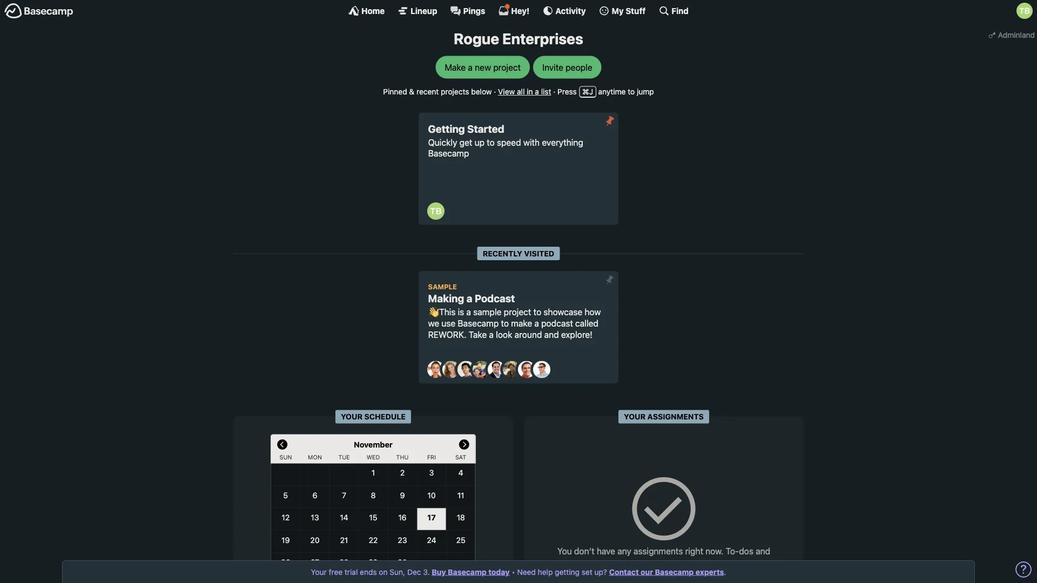 Task type: vqa. For each thing, say whether or not it's contained in the screenshot.
In
yes



Task type: locate. For each thing, give the bounding box(es) containing it.
to up podcast
[[534, 307, 541, 317]]

ends
[[360, 568, 377, 577]]

1 vertical spatial up
[[711, 559, 721, 570]]

0 vertical spatial and
[[544, 329, 559, 340]]

None submit
[[601, 113, 619, 130], [601, 271, 619, 289], [601, 113, 619, 130], [601, 271, 619, 289]]

· right the list
[[553, 87, 555, 96]]

help
[[538, 568, 553, 577]]

getting
[[555, 568, 580, 577]]

home link
[[348, 5, 385, 16]]

1 horizontal spatial up
[[711, 559, 721, 570]]

and right to‑dos
[[756, 546, 770, 557]]

rogue
[[454, 30, 499, 48]]

·
[[494, 87, 496, 96], [553, 87, 555, 96]]

basecamp inside 'sample making a podcast 👋 this is a sample project to showcase how we use basecamp to make a podcast called rework. take a look around and explore!'
[[458, 318, 499, 329]]

up left .
[[711, 559, 721, 570]]

up inside you don't have any assignments right now. to‑dos and cards assigned to you will show up here.
[[711, 559, 721, 570]]

new
[[475, 62, 491, 72]]

your assignments
[[624, 413, 704, 421]]

here.
[[723, 559, 743, 570]]

and
[[544, 329, 559, 340], [756, 546, 770, 557]]

and inside you don't have any assignments right now. to‑dos and cards assigned to you will show up here.
[[756, 546, 770, 557]]

2 horizontal spatial your
[[624, 413, 646, 421]]

to inside you don't have any assignments right now. to‑dos and cards assigned to you will show up here.
[[646, 559, 654, 570]]

your left schedule
[[341, 413, 363, 421]]

1 horizontal spatial ·
[[553, 87, 555, 96]]

wed
[[367, 454, 380, 461]]

0 vertical spatial up
[[475, 137, 485, 147]]

look
[[496, 329, 512, 340]]

invite people link
[[533, 56, 602, 79]]

0 vertical spatial project
[[493, 62, 521, 72]]

your left assignments
[[624, 413, 646, 421]]

and down podcast
[[544, 329, 559, 340]]

my stuff button
[[599, 5, 646, 16]]

to inside getting started quickly get up to speed with everything basecamp
[[487, 137, 495, 147]]

1 vertical spatial tim burton image
[[427, 203, 445, 220]]

1 vertical spatial and
[[756, 546, 770, 557]]

your left free
[[311, 568, 327, 577]]

a left 'new'
[[468, 62, 473, 72]]

to left you
[[646, 559, 654, 570]]

tim burton image inside main element
[[1017, 3, 1033, 19]]

to down started on the top left of the page
[[487, 137, 495, 147]]

victor cooper image
[[533, 361, 550, 379]]

dec
[[407, 568, 421, 577]]

a
[[468, 62, 473, 72], [535, 87, 539, 96], [467, 293, 472, 305], [466, 307, 471, 317], [534, 318, 539, 329], [489, 329, 494, 340]]

set
[[582, 568, 592, 577]]

around
[[515, 329, 542, 340]]

recently
[[483, 249, 522, 258]]

explore!
[[561, 329, 593, 340]]

with
[[523, 137, 540, 147]]

show
[[688, 559, 708, 570]]

fri
[[427, 454, 436, 461]]

called
[[575, 318, 599, 329]]

a up around
[[534, 318, 539, 329]]

assignments
[[648, 413, 704, 421]]

3.
[[423, 568, 430, 577]]

1 horizontal spatial tim burton image
[[1017, 3, 1033, 19]]

pings button
[[450, 5, 485, 16]]

to
[[628, 87, 635, 96], [487, 137, 495, 147], [534, 307, 541, 317], [501, 318, 509, 329], [646, 559, 654, 570]]

don't
[[574, 546, 595, 557]]

⌘ j anytime to jump
[[582, 87, 654, 96]]

j
[[589, 87, 593, 96]]

· left view
[[494, 87, 496, 96]]

1 vertical spatial project
[[504, 307, 531, 317]]

1 horizontal spatial and
[[756, 546, 770, 557]]

jump
[[637, 87, 654, 96]]

jared davis image
[[458, 361, 475, 379]]

0 horizontal spatial and
[[544, 329, 559, 340]]

we
[[428, 318, 439, 329]]

project right 'new'
[[493, 62, 521, 72]]

tim burton image
[[1017, 3, 1033, 19], [427, 203, 445, 220]]

assigned
[[609, 559, 644, 570]]

sun,
[[390, 568, 405, 577]]

make a new project
[[445, 62, 521, 72]]

speed
[[497, 137, 521, 147]]

this
[[439, 307, 456, 317]]

sample
[[473, 307, 502, 317]]

contact our basecamp experts link
[[609, 568, 724, 577]]

a right is
[[466, 307, 471, 317]]

josh fiske image
[[488, 361, 505, 379]]

1 horizontal spatial your
[[341, 413, 363, 421]]

thu
[[396, 454, 409, 461]]

⌘
[[582, 87, 589, 96]]

switch accounts image
[[4, 3, 73, 19]]

0 horizontal spatial ·
[[494, 87, 496, 96]]

0 vertical spatial tim burton image
[[1017, 3, 1033, 19]]

project
[[493, 62, 521, 72], [504, 307, 531, 317]]

below
[[471, 87, 492, 96]]

sample
[[428, 283, 457, 291]]

quickly
[[428, 137, 457, 147]]

up
[[475, 137, 485, 147], [711, 559, 721, 570]]

up right 'get'
[[475, 137, 485, 147]]

main element
[[0, 0, 1037, 21]]

your free trial ends on sun, dec  3. buy basecamp today • need help getting set up? contact our basecamp experts .
[[311, 568, 726, 577]]

use
[[442, 318, 456, 329]]

invite people
[[542, 62, 592, 72]]

find button
[[659, 5, 689, 16]]

getting
[[428, 123, 465, 135]]

up inside getting started quickly get up to speed with everything basecamp
[[475, 137, 485, 147]]

to left jump
[[628, 87, 635, 96]]

today
[[489, 568, 510, 577]]

up?
[[595, 568, 607, 577]]

project up make
[[504, 307, 531, 317]]

experts
[[696, 568, 724, 577]]

pings
[[463, 6, 485, 15]]

have
[[597, 546, 615, 557]]

rogue enterprises
[[454, 30, 583, 48]]

0 horizontal spatial up
[[475, 137, 485, 147]]

your for your assignments
[[624, 413, 646, 421]]

make a new project link
[[436, 56, 530, 79]]

annie bryan image
[[427, 361, 445, 379]]

a left look
[[489, 329, 494, 340]]

in
[[527, 87, 533, 96]]

you
[[657, 559, 671, 570]]



Task type: describe. For each thing, give the bounding box(es) containing it.
make
[[445, 62, 466, 72]]

•
[[512, 568, 515, 577]]

adminland link
[[986, 27, 1037, 43]]

view all in a list link
[[498, 87, 551, 96]]

cards
[[585, 559, 607, 570]]

to up look
[[501, 318, 509, 329]]

free
[[329, 568, 343, 577]]

pinned
[[383, 87, 407, 96]]

hey!
[[511, 6, 530, 15]]

list
[[541, 87, 551, 96]]

a right in
[[535, 87, 539, 96]]

press
[[558, 87, 577, 96]]

schedule
[[364, 413, 406, 421]]

jennifer young image
[[473, 361, 490, 379]]

how
[[585, 307, 601, 317]]

our
[[641, 568, 653, 577]]

view
[[498, 87, 515, 96]]

lineup link
[[398, 5, 437, 16]]

1 · from the left
[[494, 87, 496, 96]]

take
[[469, 329, 487, 340]]

getting started quickly get up to speed with everything basecamp
[[428, 123, 583, 159]]

anytime
[[598, 87, 626, 96]]

to‑dos
[[726, 546, 754, 557]]

basecamp inside getting started quickly get up to speed with everything basecamp
[[428, 148, 469, 159]]

assignments
[[634, 546, 683, 557]]

2 · from the left
[[553, 87, 555, 96]]

enterprises
[[502, 30, 583, 48]]

will
[[673, 559, 686, 570]]

find
[[672, 6, 689, 15]]

podcast
[[541, 318, 573, 329]]

now.
[[706, 546, 724, 557]]

tue
[[338, 454, 350, 461]]

you
[[557, 546, 572, 557]]

recently visited
[[483, 249, 554, 258]]

need
[[517, 568, 536, 577]]

buy
[[432, 568, 446, 577]]

your for your schedule
[[341, 413, 363, 421]]

people
[[566, 62, 592, 72]]

a right 'making'
[[467, 293, 472, 305]]

started
[[467, 123, 504, 135]]

podcast
[[475, 293, 515, 305]]

👋
[[428, 307, 437, 317]]

lineup
[[411, 6, 437, 15]]

nicole katz image
[[503, 361, 520, 379]]

steve marsh image
[[518, 361, 535, 379]]

everything
[[542, 137, 583, 147]]

my
[[612, 6, 624, 15]]

any
[[618, 546, 631, 557]]

stuff
[[626, 6, 646, 15]]

showcase
[[544, 307, 582, 317]]

my stuff
[[612, 6, 646, 15]]

your schedule
[[341, 413, 406, 421]]

mon
[[308, 454, 322, 461]]

home
[[361, 6, 385, 15]]

make
[[511, 318, 532, 329]]

buy basecamp today link
[[432, 568, 510, 577]]

sample making a podcast 👋 this is a sample project to showcase how we use basecamp to make a podcast called rework. take a look around and explore!
[[428, 283, 601, 340]]

activity link
[[543, 5, 586, 16]]

on
[[379, 568, 388, 577]]

right
[[685, 546, 703, 557]]

projects
[[441, 87, 469, 96]]

november
[[354, 440, 393, 449]]

activity
[[556, 6, 586, 15]]

project inside 'sample making a podcast 👋 this is a sample project to showcase how we use basecamp to make a podcast called rework. take a look around and explore!'
[[504, 307, 531, 317]]

and inside 'sample making a podcast 👋 this is a sample project to showcase how we use basecamp to make a podcast called rework. take a look around and explore!'
[[544, 329, 559, 340]]

visited
[[524, 249, 554, 258]]

hey! button
[[498, 4, 530, 16]]

cheryl walters image
[[442, 361, 460, 379]]

&
[[409, 87, 414, 96]]

0 horizontal spatial your
[[311, 568, 327, 577]]

sun
[[280, 454, 292, 461]]

0 horizontal spatial tim burton image
[[427, 203, 445, 220]]

contact
[[609, 568, 639, 577]]

making
[[428, 293, 464, 305]]

you don't have any assignments right now. to‑dos and cards assigned to you will show up here.
[[557, 546, 770, 570]]

.
[[724, 568, 726, 577]]

trial
[[345, 568, 358, 577]]

pinned & recent projects below · view all in a list
[[383, 87, 551, 96]]

get
[[460, 137, 472, 147]]



